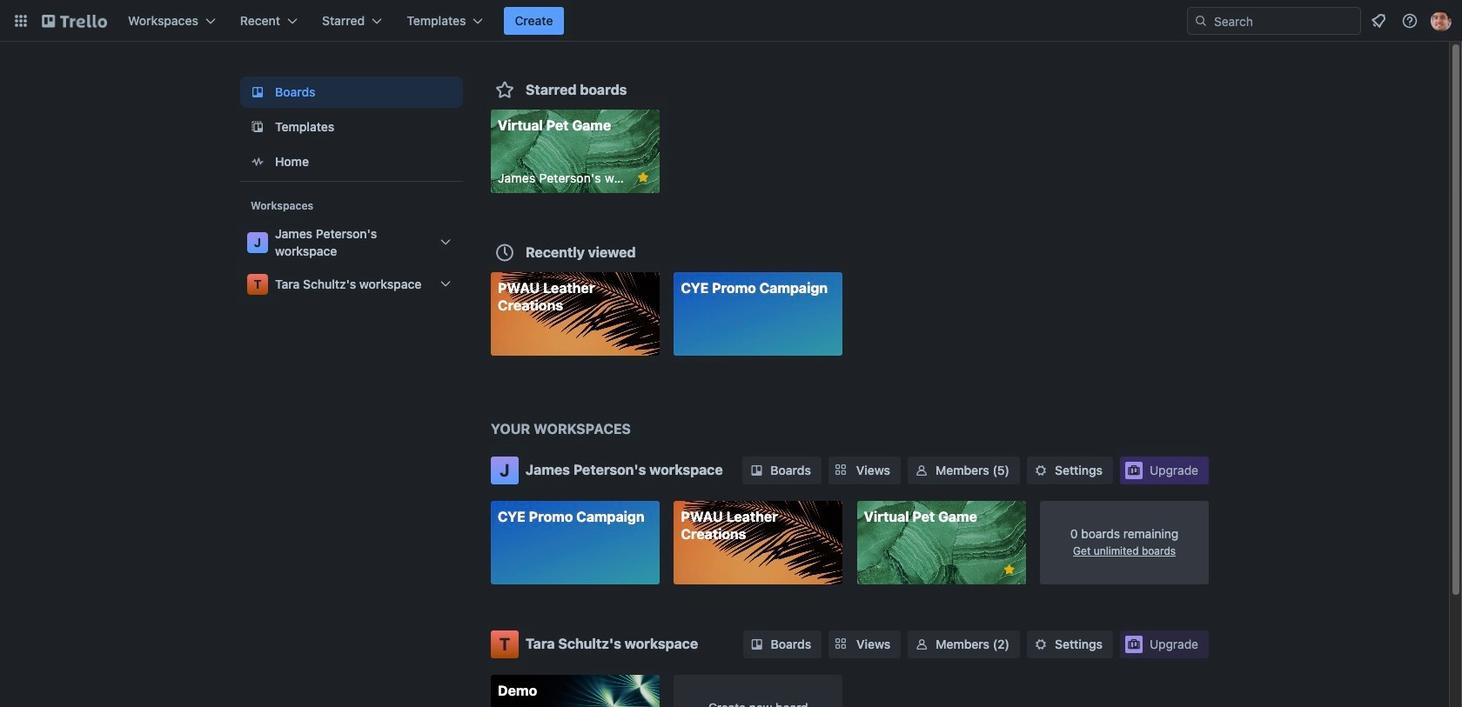 Task type: locate. For each thing, give the bounding box(es) containing it.
sm image
[[748, 462, 766, 480], [748, 636, 766, 653], [913, 636, 931, 653], [1033, 636, 1050, 653]]

0 notifications image
[[1369, 10, 1389, 31]]

1 sm image from the left
[[913, 462, 931, 480]]

board image
[[247, 82, 268, 103]]

0 horizontal spatial sm image
[[913, 462, 931, 480]]

template board image
[[247, 117, 268, 138]]

home image
[[247, 151, 268, 172]]

sm image
[[913, 462, 931, 480], [1033, 462, 1050, 480]]

1 horizontal spatial sm image
[[1033, 462, 1050, 480]]



Task type: vqa. For each thing, say whether or not it's contained in the screenshot.
board Icon
yes



Task type: describe. For each thing, give the bounding box(es) containing it.
search image
[[1194, 14, 1208, 28]]

open information menu image
[[1402, 12, 1419, 30]]

primary element
[[0, 0, 1463, 42]]

Search field
[[1188, 7, 1362, 35]]

james peterson (jamespeterson93) image
[[1431, 10, 1452, 31]]

back to home image
[[42, 7, 107, 35]]

2 sm image from the left
[[1033, 462, 1050, 480]]

click to unstar this board. it will be removed from your starred list. image
[[635, 170, 651, 185]]



